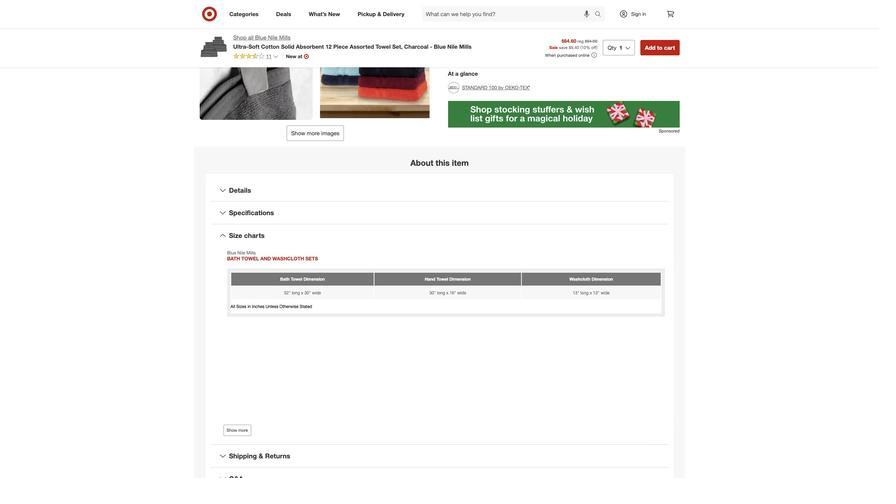 Task type: describe. For each thing, give the bounding box(es) containing it.
0 vertical spatial mills
[[279, 34, 291, 41]]

soft
[[248, 43, 260, 50]]

delivery
[[383, 10, 405, 17]]

advertisement region
[[448, 101, 680, 128]]

-
[[430, 43, 432, 50]]

add to cart button
[[640, 40, 680, 55]]

a
[[455, 70, 459, 77]]

create
[[462, 8, 479, 15]]

item
[[452, 158, 469, 168]]

over
[[473, 46, 485, 53]]

)
[[596, 45, 598, 50]]

sign in inside button
[[664, 8, 677, 14]]

search
[[592, 11, 608, 18]]

10
[[582, 45, 586, 50]]

ultra-soft cotton highly absorbent solid quick-drying towel sets by blue nile mills, 4 of 8 image
[[200, 7, 313, 120]]

$
[[569, 45, 571, 50]]

qty 1
[[608, 44, 623, 51]]

when purchased online
[[545, 52, 590, 58]]

pickup
[[358, 10, 376, 17]]

sign inside button
[[664, 8, 672, 14]]

1 horizontal spatial blue
[[434, 43, 446, 50]]

time
[[486, 46, 498, 53]]

size
[[229, 232, 242, 240]]

at
[[448, 70, 454, 77]]

image gallery element
[[200, 0, 431, 141]]

pay
[[462, 46, 472, 53]]

solid
[[281, 43, 294, 50]]

cotton
[[261, 43, 279, 50]]

shipping
[[229, 453, 257, 461]]

1
[[619, 44, 623, 51]]

at
[[298, 53, 302, 59]]

specifications button
[[211, 202, 668, 224]]

shipping & returns
[[229, 453, 290, 461]]

save
[[462, 23, 475, 30]]

tex®
[[520, 85, 530, 91]]

by
[[498, 85, 504, 91]]

categories link
[[223, 6, 267, 22]]

create or manage registry
[[462, 8, 528, 15]]

absorbent
[[296, 43, 324, 50]]

standard
[[462, 85, 488, 91]]

standard 100 by oeko-tex®
[[462, 85, 530, 91]]

pickup & delivery link
[[352, 6, 413, 22]]

day
[[503, 23, 512, 30]]

details
[[229, 186, 251, 194]]

0 horizontal spatial sign in
[[631, 11, 646, 17]]

1 horizontal spatial nile
[[447, 43, 458, 50]]

0 vertical spatial blue
[[255, 34, 266, 41]]

12
[[326, 43, 332, 50]]

sale
[[549, 45, 558, 50]]

new inside 'link'
[[328, 10, 340, 17]]

images
[[321, 130, 340, 137]]

show more images button
[[287, 126, 344, 141]]

size charts button
[[211, 225, 668, 247]]

when
[[545, 52, 556, 58]]

qty
[[608, 44, 617, 51]]

1 horizontal spatial mills
[[459, 43, 472, 50]]

show for show more images
[[291, 130, 305, 137]]

shop
[[233, 34, 247, 41]]

0 horizontal spatial sign
[[631, 11, 641, 17]]

details button
[[211, 179, 668, 202]]

0 horizontal spatial new
[[286, 53, 296, 59]]

what's
[[309, 10, 327, 17]]

ultra-
[[233, 43, 248, 50]]

search button
[[592, 6, 608, 23]]

assorted
[[350, 43, 374, 50]]

sponsored
[[659, 128, 680, 134]]

11 link
[[233, 53, 279, 61]]

what's new
[[309, 10, 340, 17]]

every
[[487, 23, 501, 30]]

shipping & returns button
[[211, 445, 668, 468]]

oeko-
[[505, 85, 520, 91]]

returns
[[265, 453, 290, 461]]

11
[[266, 53, 272, 59]]

specifications
[[229, 209, 274, 217]]

glance
[[460, 70, 478, 77]]

add
[[645, 44, 656, 51]]

cart
[[664, 44, 675, 51]]

what's new link
[[303, 6, 349, 22]]

pickup & delivery
[[358, 10, 405, 17]]



Task type: locate. For each thing, give the bounding box(es) containing it.
1 horizontal spatial in
[[673, 8, 677, 14]]

sign in button
[[659, 6, 680, 17]]

deals link
[[270, 6, 300, 22]]

1 vertical spatial &
[[259, 453, 263, 461]]

shop all blue nile mills ultra-soft cotton solid absorbent 12 piece assorted towel set, charcoal - blue nile mills
[[233, 34, 472, 50]]

all
[[248, 34, 254, 41]]

in inside button
[[673, 8, 677, 14]]

pay over time
[[462, 46, 498, 53]]

about
[[410, 158, 433, 168]]

sign
[[664, 8, 672, 14], [631, 11, 641, 17]]

ultra-soft cotton highly absorbent solid quick-drying towel sets by blue nile mills, 5 of 8 image
[[318, 7, 431, 120]]

deals
[[276, 10, 291, 17]]

image of ultra-soft cotton solid absorbent 12 piece assorted towel set, charcoal - blue nile mills image
[[200, 34, 228, 62]]

manage
[[487, 8, 507, 15]]

charcoal
[[404, 43, 429, 50]]

purchased
[[557, 52, 577, 58]]

online
[[579, 52, 590, 58]]

nile up cotton
[[268, 34, 278, 41]]

registry
[[509, 8, 528, 15]]

standard 100 by oeko-tex® button
[[448, 80, 530, 95]]

blue
[[255, 34, 266, 41], [434, 43, 446, 50]]

0 horizontal spatial nile
[[268, 34, 278, 41]]

more
[[307, 130, 320, 137], [238, 428, 248, 434]]

& right pickup
[[378, 10, 381, 17]]

more up shipping
[[238, 428, 248, 434]]

charts
[[244, 232, 265, 240]]

off
[[591, 45, 596, 50]]

0 vertical spatial new
[[328, 10, 340, 17]]

0 horizontal spatial &
[[259, 453, 263, 461]]

nile left pay
[[447, 43, 458, 50]]

show more images
[[291, 130, 340, 137]]

1 horizontal spatial show
[[291, 130, 305, 137]]

1 vertical spatial blue
[[434, 43, 446, 50]]

piece
[[333, 43, 348, 50]]

in
[[673, 8, 677, 14], [643, 11, 646, 17]]

sign in
[[664, 8, 677, 14], [631, 11, 646, 17]]

1 horizontal spatial &
[[378, 10, 381, 17]]

1 vertical spatial new
[[286, 53, 296, 59]]

$94.00
[[585, 38, 598, 44]]

add to cart
[[645, 44, 675, 51]]

5%
[[477, 23, 485, 30]]

save 5% every day
[[462, 23, 512, 30]]

& left returns at the left of the page
[[259, 453, 263, 461]]

100
[[489, 85, 497, 91]]

0 horizontal spatial more
[[238, 428, 248, 434]]

blue right -
[[434, 43, 446, 50]]

&
[[378, 10, 381, 17], [259, 453, 263, 461]]

$84.60
[[562, 38, 576, 44]]

show
[[291, 130, 305, 137], [227, 428, 237, 434]]

more for show more
[[238, 428, 248, 434]]

mills
[[279, 34, 291, 41], [459, 43, 472, 50]]

save
[[559, 45, 568, 50]]

new
[[328, 10, 340, 17], [286, 53, 296, 59]]

more for show more images
[[307, 130, 320, 137]]

new right what's
[[328, 10, 340, 17]]

blue right all
[[255, 34, 266, 41]]

$84.60 reg $94.00 sale save $ 9.40 ( 10 % off )
[[549, 38, 598, 50]]

to
[[657, 44, 663, 51]]

categories
[[229, 10, 259, 17]]

0 vertical spatial show
[[291, 130, 305, 137]]

1 horizontal spatial new
[[328, 10, 340, 17]]

sign in left sign in button
[[631, 11, 646, 17]]

0 vertical spatial more
[[307, 130, 320, 137]]

reg
[[578, 38, 584, 44]]

What can we help you find? suggestions appear below search field
[[422, 6, 597, 22]]

show up shipping
[[227, 428, 237, 434]]

0 horizontal spatial mills
[[279, 34, 291, 41]]

towel
[[376, 43, 391, 50]]

this
[[436, 158, 450, 168]]

sign in link
[[613, 6, 657, 22]]

sign right sign in link
[[664, 8, 672, 14]]

show left images
[[291, 130, 305, 137]]

1 horizontal spatial more
[[307, 130, 320, 137]]

& for pickup
[[378, 10, 381, 17]]

1 vertical spatial more
[[238, 428, 248, 434]]

show inside the image gallery "element"
[[291, 130, 305, 137]]

& for shipping
[[259, 453, 263, 461]]

(
[[580, 45, 582, 50]]

1 horizontal spatial sign
[[664, 8, 672, 14]]

1 vertical spatial show
[[227, 428, 237, 434]]

0 horizontal spatial blue
[[255, 34, 266, 41]]

mills up "solid"
[[279, 34, 291, 41]]

0 horizontal spatial show
[[227, 428, 237, 434]]

or
[[480, 8, 486, 15]]

sign left sign in button
[[631, 11, 641, 17]]

1 vertical spatial mills
[[459, 43, 472, 50]]

new at
[[286, 53, 302, 59]]

at a glance
[[448, 70, 478, 77]]

9.40
[[571, 45, 579, 50]]

more left images
[[307, 130, 320, 137]]

%
[[586, 45, 590, 50]]

0 vertical spatial nile
[[268, 34, 278, 41]]

sign in right sign in link
[[664, 8, 677, 14]]

1 horizontal spatial sign in
[[664, 8, 677, 14]]

show for show more
[[227, 428, 237, 434]]

new left at
[[286, 53, 296, 59]]

show more button
[[223, 425, 251, 437]]

1 vertical spatial nile
[[447, 43, 458, 50]]

0 vertical spatial &
[[378, 10, 381, 17]]

more inside the image gallery "element"
[[307, 130, 320, 137]]

mills left over at the top right
[[459, 43, 472, 50]]

about this item
[[410, 158, 469, 168]]

& inside dropdown button
[[259, 453, 263, 461]]

set,
[[392, 43, 403, 50]]

size charts
[[229, 232, 265, 240]]

0 horizontal spatial in
[[643, 11, 646, 17]]



Task type: vqa. For each thing, say whether or not it's contained in the screenshot.
Shop all Goodfellow & Co Men's Short Sleeve 4pk Crewneck T-Shirt - Goodfellow & Co™ White L
no



